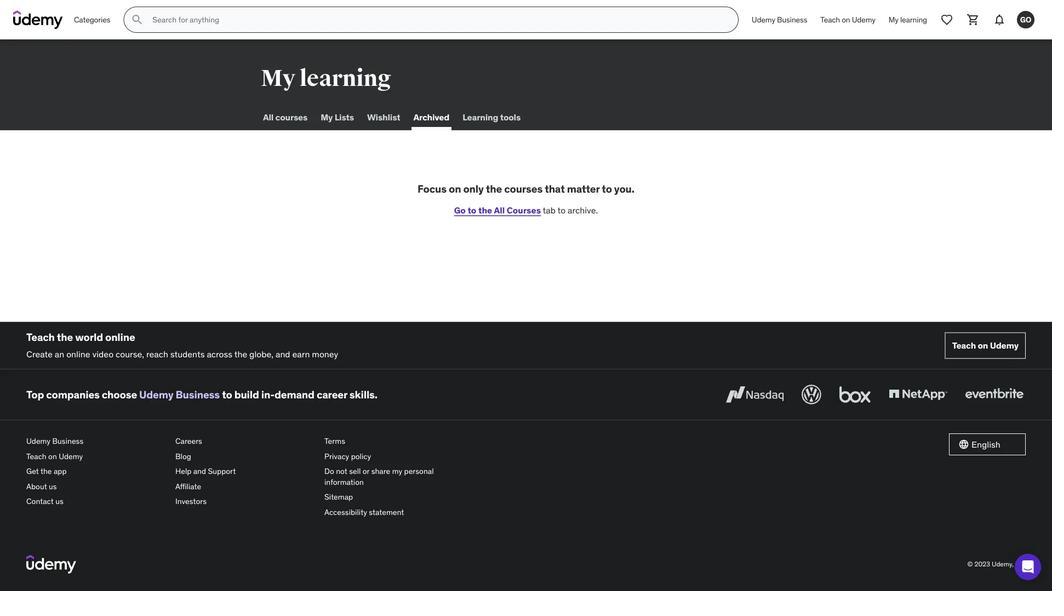 Task type: vqa. For each thing, say whether or not it's contained in the screenshot.
contact
yes



Task type: locate. For each thing, give the bounding box(es) containing it.
investors
[[175, 497, 207, 507]]

accessibility
[[324, 508, 367, 518]]

choose
[[102, 388, 137, 402]]

1 vertical spatial my
[[261, 64, 295, 93]]

1 horizontal spatial learning
[[900, 15, 927, 24]]

0 horizontal spatial my learning
[[261, 64, 391, 93]]

0 vertical spatial learning
[[900, 15, 927, 24]]

learning tools
[[463, 111, 521, 123]]

help and support link
[[175, 464, 316, 479]]

udemy image
[[13, 10, 63, 29], [26, 556, 76, 574]]

the right get at the bottom of the page
[[41, 467, 52, 477]]

0 vertical spatial udemy business link
[[745, 7, 814, 33]]

0 horizontal spatial learning
[[299, 64, 391, 93]]

1 vertical spatial online
[[66, 349, 90, 360]]

demand
[[275, 388, 314, 402]]

online
[[105, 331, 135, 344], [66, 349, 90, 360]]

lists
[[335, 111, 354, 123]]

0 vertical spatial all
[[263, 111, 274, 123]]

learning left the wishlist image
[[900, 15, 927, 24]]

my for my lists link
[[321, 111, 333, 123]]

matter
[[567, 182, 600, 196]]

career
[[317, 388, 347, 402]]

1 vertical spatial udemy image
[[26, 556, 76, 574]]

2 vertical spatial business
[[52, 437, 83, 446]]

on
[[842, 15, 850, 24], [449, 182, 461, 196], [978, 340, 988, 352], [48, 452, 57, 462]]

my left lists
[[321, 111, 333, 123]]

1 horizontal spatial courses
[[504, 182, 543, 196]]

2 horizontal spatial my
[[889, 15, 899, 24]]

0 vertical spatial teach on udemy link
[[814, 7, 882, 33]]

1 vertical spatial teach on udemy link
[[945, 333, 1026, 359]]

0 vertical spatial and
[[276, 349, 290, 360]]

top companies choose udemy business to build in-demand career skills.
[[26, 388, 378, 402]]

skills.
[[350, 388, 378, 402]]

0 vertical spatial teach on udemy
[[820, 15, 876, 24]]

the
[[486, 182, 502, 196], [478, 205, 492, 216], [57, 331, 73, 344], [234, 349, 247, 360], [41, 467, 52, 477]]

my
[[889, 15, 899, 24], [261, 64, 295, 93], [321, 111, 333, 123]]

udemy inside udemy business link
[[752, 15, 775, 24]]

courses up courses
[[504, 182, 543, 196]]

0 horizontal spatial all
[[263, 111, 274, 123]]

volkswagen image
[[800, 383, 824, 407]]

1 horizontal spatial and
[[276, 349, 290, 360]]

1 vertical spatial business
[[176, 388, 220, 402]]

0 vertical spatial my
[[889, 15, 899, 24]]

business for udemy business teach on udemy get the app about us contact us
[[52, 437, 83, 446]]

affiliate
[[175, 482, 201, 492]]

learning up lists
[[299, 64, 391, 93]]

teach
[[820, 15, 840, 24], [26, 331, 55, 344], [952, 340, 976, 352], [26, 452, 46, 462]]

1 horizontal spatial online
[[105, 331, 135, 344]]

1 vertical spatial my learning
[[261, 64, 391, 93]]

0 vertical spatial online
[[105, 331, 135, 344]]

online up course,
[[105, 331, 135, 344]]

top
[[26, 388, 44, 402]]

0 horizontal spatial teach on udemy
[[820, 15, 876, 24]]

to left build
[[222, 388, 232, 402]]

only
[[463, 182, 484, 196]]

archived link
[[411, 104, 452, 130]]

my learning
[[889, 15, 927, 24], [261, 64, 391, 93]]

archive.
[[568, 205, 598, 216]]

blog
[[175, 452, 191, 462]]

teach on udemy
[[820, 15, 876, 24], [952, 340, 1019, 352]]

online right an
[[66, 349, 90, 360]]

0 vertical spatial my learning
[[889, 15, 927, 24]]

the down only
[[478, 205, 492, 216]]

eventbrite image
[[963, 383, 1026, 407]]

not
[[336, 467, 347, 477]]

0 horizontal spatial courses
[[275, 111, 308, 123]]

0 horizontal spatial and
[[193, 467, 206, 477]]

get the app link
[[26, 464, 167, 479]]

reach
[[146, 349, 168, 360]]

0 vertical spatial us
[[49, 482, 57, 492]]

tab
[[543, 205, 556, 216]]

my up all courses
[[261, 64, 295, 93]]

1 horizontal spatial my
[[321, 111, 333, 123]]

go
[[1020, 15, 1031, 24]]

teach on udemy link
[[814, 7, 882, 33], [945, 333, 1026, 359], [26, 449, 167, 464]]

all
[[263, 111, 274, 123], [494, 205, 505, 216]]

1 vertical spatial and
[[193, 467, 206, 477]]

students
[[170, 349, 205, 360]]

investors link
[[175, 495, 316, 510]]

in-
[[261, 388, 275, 402]]

and left earn
[[276, 349, 290, 360]]

courses
[[275, 111, 308, 123], [504, 182, 543, 196]]

my left the wishlist image
[[889, 15, 899, 24]]

us
[[49, 482, 57, 492], [55, 497, 63, 507]]

my lists
[[321, 111, 354, 123]]

business inside 'udemy business teach on udemy get the app about us contact us'
[[52, 437, 83, 446]]

us right contact
[[55, 497, 63, 507]]

do
[[324, 467, 334, 477]]

contact us link
[[26, 495, 167, 510]]

2 vertical spatial udemy business link
[[26, 434, 167, 449]]

business
[[777, 15, 807, 24], [176, 388, 220, 402], [52, 437, 83, 446]]

1 vertical spatial teach on udemy
[[952, 340, 1019, 352]]

teach inside teach the world online create an online video course, reach students across the globe, and earn money
[[26, 331, 55, 344]]

english
[[972, 439, 1000, 450]]

blog link
[[175, 449, 316, 464]]

us right about
[[49, 482, 57, 492]]

video
[[92, 349, 113, 360]]

and right help
[[193, 467, 206, 477]]

on inside 'udemy business teach on udemy get the app about us contact us'
[[48, 452, 57, 462]]

courses
[[507, 205, 541, 216]]

accessibility statement link
[[324, 505, 465, 520]]

netapp image
[[887, 383, 950, 407]]

my learning left the wishlist image
[[889, 15, 927, 24]]

2 vertical spatial teach on udemy link
[[26, 449, 167, 464]]

all courses
[[263, 111, 308, 123]]

learning
[[900, 15, 927, 24], [299, 64, 391, 93]]

privacy
[[324, 452, 349, 462]]

courses left my lists
[[275, 111, 308, 123]]

2 vertical spatial my
[[321, 111, 333, 123]]

1 vertical spatial all
[[494, 205, 505, 216]]

sitemap link
[[324, 490, 465, 505]]

all courses link
[[261, 104, 310, 130]]

get
[[26, 467, 39, 477]]

2023
[[975, 561, 990, 569]]

my learning up my lists
[[261, 64, 391, 93]]

1 vertical spatial us
[[55, 497, 63, 507]]

wishlist image
[[940, 13, 953, 26]]

my for my learning link
[[889, 15, 899, 24]]

2 horizontal spatial business
[[777, 15, 807, 24]]

0 vertical spatial business
[[777, 15, 807, 24]]

notifications image
[[993, 13, 1006, 26]]

categories
[[74, 15, 110, 24]]

wishlist
[[367, 111, 400, 123]]

an
[[55, 349, 64, 360]]

inc.
[[1015, 561, 1026, 569]]

2 horizontal spatial teach on udemy link
[[945, 333, 1026, 359]]

1 horizontal spatial teach on udemy
[[952, 340, 1019, 352]]

0 horizontal spatial business
[[52, 437, 83, 446]]

and
[[276, 349, 290, 360], [193, 467, 206, 477]]



Task type: describe. For each thing, give the bounding box(es) containing it.
the left globe, on the bottom of page
[[234, 349, 247, 360]]

business for udemy business
[[777, 15, 807, 24]]

0 vertical spatial courses
[[275, 111, 308, 123]]

to left you.
[[602, 182, 612, 196]]

1 vertical spatial courses
[[504, 182, 543, 196]]

statement
[[369, 508, 404, 518]]

terms link
[[324, 434, 465, 449]]

0 horizontal spatial online
[[66, 349, 90, 360]]

about
[[26, 482, 47, 492]]

careers blog help and support affiliate investors
[[175, 437, 236, 507]]

my lists link
[[319, 104, 356, 130]]

you.
[[614, 182, 635, 196]]

and inside teach the world online create an online video course, reach students across the globe, and earn money
[[276, 349, 290, 360]]

information
[[324, 478, 364, 487]]

sitemap
[[324, 493, 353, 503]]

or
[[363, 467, 370, 477]]

about us link
[[26, 479, 167, 495]]

1 horizontal spatial business
[[176, 388, 220, 402]]

focus on only the courses that matter to you.
[[418, 182, 635, 196]]

the up an
[[57, 331, 73, 344]]

go to the all courses link
[[454, 205, 541, 216]]

personal
[[404, 467, 434, 477]]

tools
[[500, 111, 521, 123]]

globe,
[[249, 349, 273, 360]]

to right tab on the right top
[[558, 205, 566, 216]]

the inside 'udemy business teach on udemy get the app about us contact us'
[[41, 467, 52, 477]]

learning tools link
[[460, 104, 523, 130]]

my learning link
[[882, 7, 934, 33]]

©
[[968, 561, 973, 569]]

learning
[[463, 111, 498, 123]]

course,
[[116, 349, 144, 360]]

companies
[[46, 388, 100, 402]]

build
[[234, 388, 259, 402]]

1 horizontal spatial my learning
[[889, 15, 927, 24]]

1 vertical spatial udemy business link
[[139, 388, 220, 402]]

box image
[[837, 383, 873, 407]]

contact
[[26, 497, 54, 507]]

go link
[[1013, 7, 1039, 33]]

udemy business
[[752, 15, 807, 24]]

english button
[[949, 434, 1026, 456]]

focus
[[418, 182, 447, 196]]

to right the go on the top left
[[468, 205, 476, 216]]

money
[[312, 349, 338, 360]]

categories button
[[67, 7, 117, 33]]

udemy business teach on udemy get the app about us contact us
[[26, 437, 83, 507]]

help
[[175, 467, 191, 477]]

that
[[545, 182, 565, 196]]

all inside all courses link
[[263, 111, 274, 123]]

earn
[[292, 349, 310, 360]]

go to the all courses tab to archive.
[[454, 205, 598, 216]]

app
[[54, 467, 67, 477]]

careers
[[175, 437, 202, 446]]

my
[[392, 467, 402, 477]]

archived
[[413, 111, 449, 123]]

affiliate link
[[175, 479, 316, 495]]

0 horizontal spatial teach on udemy link
[[26, 449, 167, 464]]

careers link
[[175, 434, 316, 449]]

1 horizontal spatial teach on udemy link
[[814, 7, 882, 33]]

go
[[454, 205, 466, 216]]

© 2023 udemy, inc.
[[968, 561, 1026, 569]]

do not sell or share my personal information button
[[324, 464, 465, 490]]

small image
[[958, 440, 969, 451]]

1 horizontal spatial all
[[494, 205, 505, 216]]

nasdaq image
[[723, 383, 786, 407]]

1 vertical spatial learning
[[299, 64, 391, 93]]

sell
[[349, 467, 361, 477]]

wishlist link
[[365, 104, 402, 130]]

Search for anything text field
[[150, 10, 725, 29]]

world
[[75, 331, 103, 344]]

submit search image
[[131, 13, 144, 26]]

0 horizontal spatial my
[[261, 64, 295, 93]]

terms privacy policy do not sell or share my personal information sitemap accessibility statement
[[324, 437, 434, 518]]

privacy policy link
[[324, 449, 465, 464]]

0 vertical spatial udemy image
[[13, 10, 63, 29]]

share
[[371, 467, 390, 477]]

teach the world online create an online video course, reach students across the globe, and earn money
[[26, 331, 338, 360]]

the right only
[[486, 182, 502, 196]]

across
[[207, 349, 232, 360]]

shopping cart with 0 items image
[[967, 13, 980, 26]]

udemy,
[[992, 561, 1014, 569]]

terms
[[324, 437, 345, 446]]

and inside careers blog help and support affiliate investors
[[193, 467, 206, 477]]

create
[[26, 349, 53, 360]]

policy
[[351, 452, 371, 462]]

teach inside 'udemy business teach on udemy get the app about us contact us'
[[26, 452, 46, 462]]

support
[[208, 467, 236, 477]]



